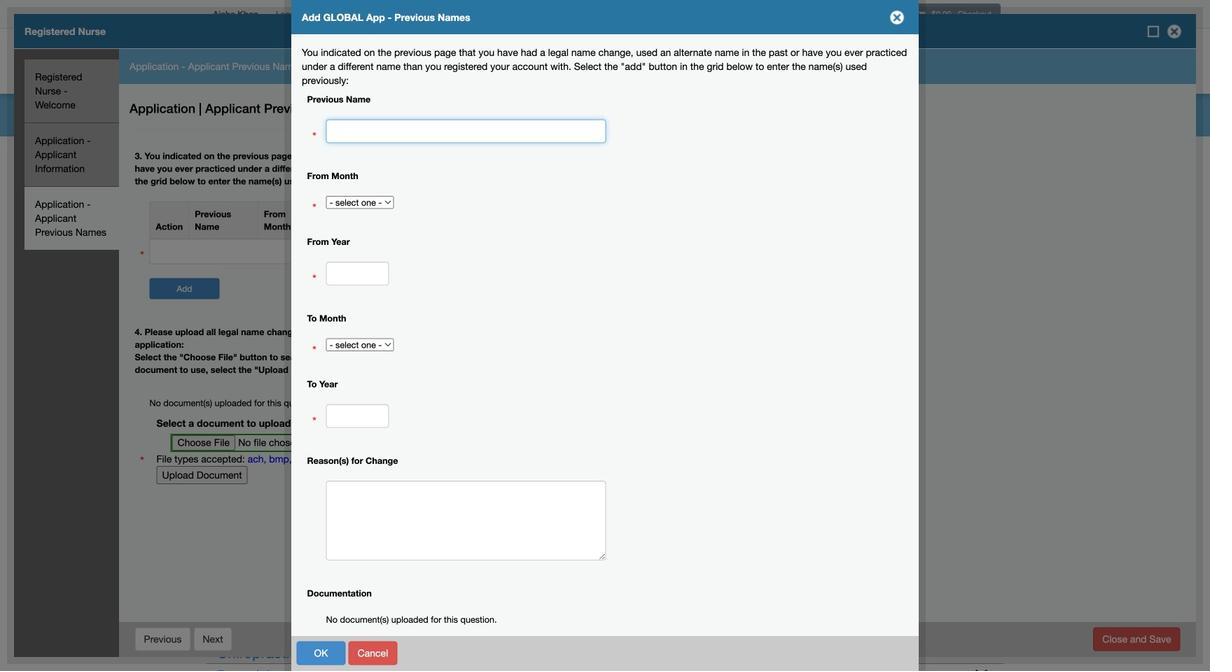 Task type: locate. For each thing, give the bounding box(es) containing it.
close window image
[[1164, 20, 1186, 43]]

None text field
[[326, 262, 389, 286]]

None button
[[135, 628, 191, 652], [194, 628, 232, 652], [1094, 628, 1181, 652], [297, 642, 346, 666], [348, 642, 398, 666], [135, 628, 191, 652], [194, 628, 232, 652], [1094, 628, 1181, 652], [297, 642, 346, 666], [348, 642, 398, 666]]

None text field
[[326, 119, 606, 143], [326, 405, 389, 428], [326, 481, 606, 561], [326, 119, 606, 143], [326, 405, 389, 428], [326, 481, 606, 561]]



Task type: describe. For each thing, give the bounding box(es) containing it.
maximize/minimize image
[[1147, 25, 1161, 39]]

close window image
[[886, 6, 909, 29]]



Task type: vqa. For each thing, say whether or not it's contained in the screenshot.
checkbox
no



